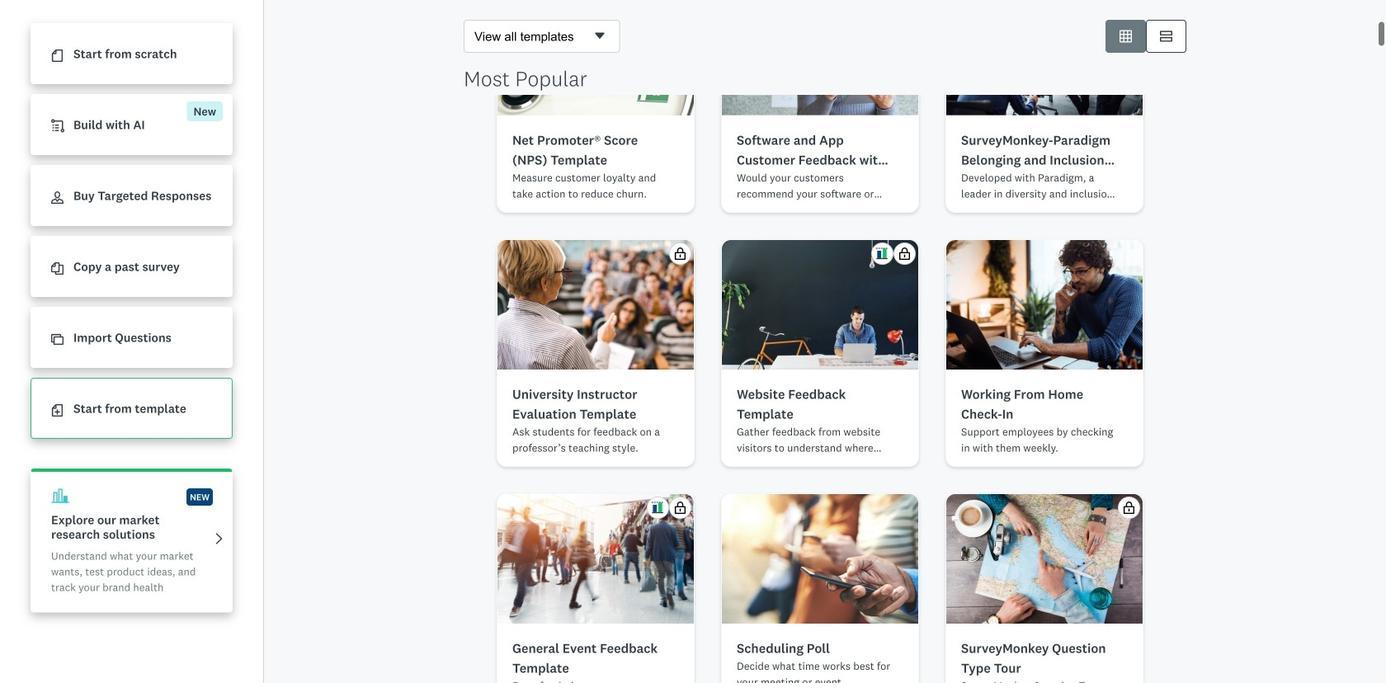 Task type: describe. For each thing, give the bounding box(es) containing it.
user image
[[51, 192, 64, 204]]

lock image for surveymonkey question type tour image
[[1123, 502, 1135, 514]]

lock image for university instructor evaluation template image
[[674, 248, 687, 260]]

documentclone image
[[51, 263, 64, 275]]

scheduling poll image
[[722, 494, 918, 624]]

grid image
[[1120, 30, 1132, 42]]

lock image
[[899, 248, 911, 260]]

website feedback template image
[[722, 240, 918, 370]]

surveymonkey question type tour image
[[946, 494, 1143, 624]]



Task type: locate. For each thing, give the bounding box(es) containing it.
net promoter® score (nps) template image
[[498, 0, 694, 116]]

software and app customer feedback with nps® image
[[722, 0, 918, 116]]

clone image
[[51, 334, 64, 346]]

textboxmultiple image
[[1160, 30, 1173, 42]]

chevronright image
[[213, 533, 225, 545]]

lock image
[[674, 248, 687, 260], [674, 502, 687, 514], [1123, 502, 1135, 514]]

university instructor evaluation template image
[[498, 240, 694, 370]]

general event feedback template image
[[498, 494, 694, 624]]

document image
[[51, 50, 64, 62]]

working from home check-in image
[[946, 240, 1143, 370]]

documentplus image
[[51, 405, 64, 417]]

surveymonkey-paradigm belonging and inclusion template image
[[946, 0, 1143, 116]]



Task type: vqa. For each thing, say whether or not it's contained in the screenshot.
second Lock icon from left
yes



